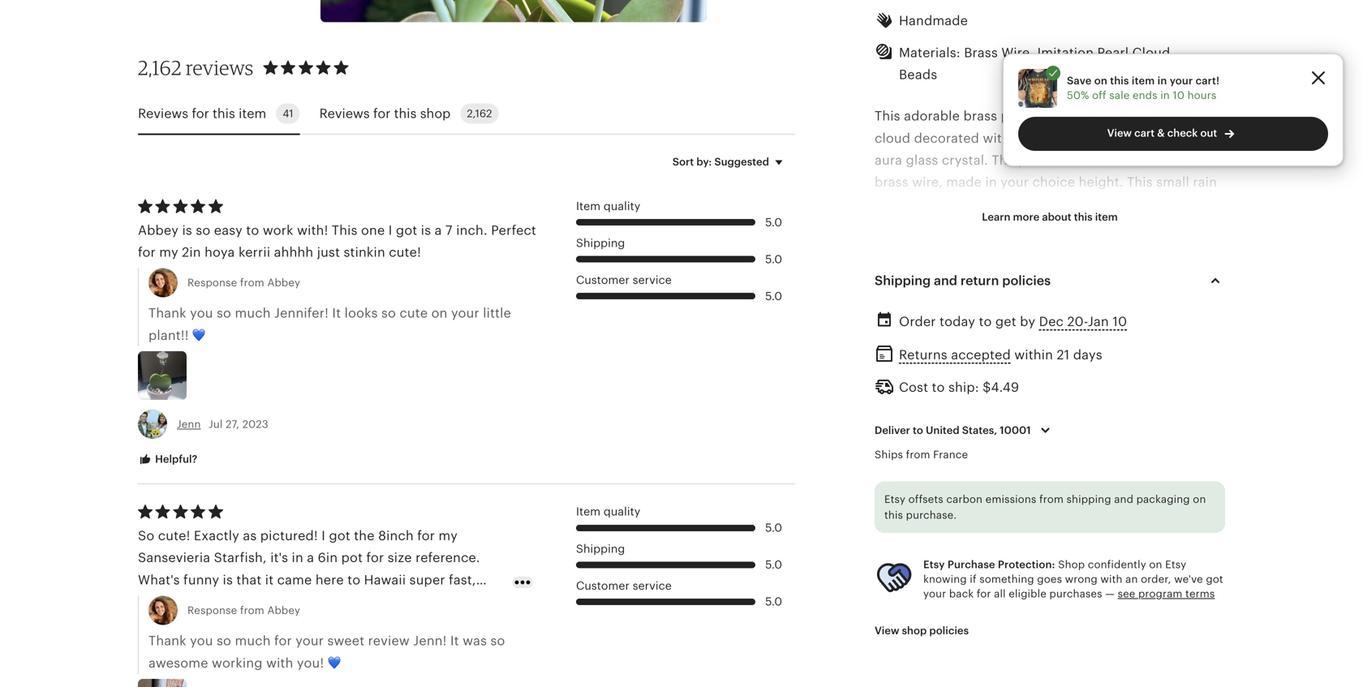 Task type: locate. For each thing, give the bounding box(es) containing it.
2 response from the top
[[187, 605, 237, 617]]

1 vertical spatial view
[[875, 625, 900, 637]]

item quality for thank you so much for your sweet review jenn! it was so awesome working with you! 💙
[[576, 505, 641, 518]]

2 thank from the top
[[149, 634, 186, 648]]

service for thank you so much for your sweet review jenn! it was so awesome working with you! 💙
[[633, 579, 672, 592]]

2,162
[[138, 56, 182, 80], [467, 107, 492, 120]]

1 horizontal spatial view
[[1107, 127, 1132, 139]]

2 customer service from the top
[[576, 579, 672, 592]]

brass up decorated
[[964, 109, 998, 123]]

your down knowing
[[924, 588, 946, 600]]

in right the made
[[986, 175, 997, 190]]

this inside abbey is so easy to work with! this one i got is a 7 inch. perfect for my 2in hoya kerrii ahhhh just stinkin cute!
[[332, 223, 358, 238]]

1 vertical spatial it
[[450, 634, 459, 648]]

1 vertical spatial item
[[576, 505, 601, 518]]

etsy inside shop confidently on etsy knowing if something goes wrong with an order, we've got your back for all eligible purchases —
[[1166, 559, 1187, 571]]

it
[[332, 306, 341, 321], [450, 634, 459, 648]]

1 response from abbey from the top
[[187, 277, 300, 289]]

1 horizontal spatial 10
[[1173, 89, 1185, 101]]

your left little on the left
[[451, 306, 479, 321]]

program
[[1139, 588, 1183, 600]]

2 vertical spatial item
[[1095, 211, 1118, 223]]

1 horizontal spatial wire
[[945, 352, 972, 366]]

it right jennifer! on the left top of page
[[332, 306, 341, 321]]

it
[[1113, 330, 1121, 344], [1166, 330, 1174, 344], [265, 573, 274, 587]]

a left 6in on the left bottom
[[307, 551, 314, 565]]

0 vertical spatial view details of this review photo by jenn image
[[138, 351, 187, 400]]

50%
[[1067, 89, 1089, 101]]

0 vertical spatial response
[[187, 277, 237, 289]]

view cart & check out link
[[1018, 117, 1328, 151]]

2 much from the top
[[235, 634, 271, 648]]

2 vertical spatial abbey
[[267, 605, 300, 617]]

1 horizontal spatial shipping
[[1067, 494, 1112, 506]]

thank inside thank you so much for your sweet review jenn! it was so awesome working with you! 💙
[[149, 634, 186, 648]]

policies inside dropdown button
[[1002, 273, 1051, 288]]

long,
[[950, 330, 982, 344]]

1 customer service from the top
[[576, 274, 672, 287]]

this down make
[[1127, 175, 1153, 190]]

—
[[1105, 588, 1115, 600]]

view details of this review photo by jenn image for thank you so much jennifer! it looks so cute on your little plant!! 💙
[[138, 351, 187, 400]]

2023
[[242, 418, 269, 431]]

the
[[983, 263, 1004, 278], [1112, 263, 1133, 278], [1181, 285, 1202, 300], [1062, 307, 1083, 322], [1153, 307, 1174, 322], [950, 396, 970, 410], [354, 529, 375, 543]]

tab list containing reviews for this item
[[138, 94, 795, 135]]

your up you!
[[296, 634, 324, 648]]

view details of this review photo by jenn image for thank you so much for your sweet review jenn! it was so awesome working with you! 💙
[[138, 679, 187, 687]]

0 horizontal spatial my
[[159, 245, 178, 260]]

see
[[1118, 588, 1136, 600]]

reviews right 41
[[319, 106, 370, 121]]

0 horizontal spatial the
[[875, 285, 898, 300]]

1 horizontal spatial looks
[[914, 197, 948, 212]]

0 vertical spatial item quality
[[576, 200, 641, 213]]

about inside learn more about this item dropdown button
[[1042, 211, 1072, 223]]

so left cute
[[381, 306, 396, 321]]

shipping and return policies button
[[860, 261, 1240, 300]]

return
[[961, 273, 999, 288]]

this for reviews for this item
[[213, 106, 235, 121]]

1 vertical spatial an
[[1126, 573, 1138, 586]]

policies inside button
[[930, 625, 969, 637]]

etsy left offsets
[[885, 494, 906, 506]]

item inside tab list
[[239, 106, 266, 121]]

etsy up we've
[[1166, 559, 1187, 571]]

abbey
[[138, 223, 179, 238], [267, 277, 300, 289], [267, 605, 300, 617]]

1 horizontal spatial i
[[389, 223, 392, 238]]

1 horizontal spatial the
[[992, 153, 1015, 168]]

response from abbey down kerrii
[[187, 277, 300, 289]]

beads
[[1138, 131, 1177, 146]]

got right "one"
[[396, 223, 417, 238]]

cut
[[1142, 330, 1162, 344]]

1 vertical spatial policies
[[930, 625, 969, 637]]

view details of this review photo by jenn image
[[138, 351, 187, 400], [138, 679, 187, 687]]

cute! up sansevieria
[[158, 529, 190, 543]]

you for thank you so much for your sweet review jenn! it was so awesome working with you! 💙
[[190, 634, 213, 648]]

0 horizontal spatial view
[[875, 625, 900, 637]]

0 horizontal spatial got
[[329, 529, 350, 543]]

1 vertical spatial item
[[239, 106, 266, 121]]

the inside *height refers to the total height of the plant stake. the wire stake will need a minimum of 1.5" to let the rain cloud swing freely about the surface. if the wire stake is too long, you can always fold it or cut it with household wire cutters
[[875, 285, 898, 300]]

this up aura
[[875, 109, 901, 123]]

this inside etsy offsets carbon emissions from shipping and packaging on this purchase.
[[885, 509, 903, 522]]

small down solid
[[1157, 175, 1190, 190]]

1 vertical spatial rain
[[875, 307, 899, 322]]

cute! inside so cute! exactly as pictured! i got the 8inch for my sansevieria starfish, it's in a 6in pot for size reference. what's funny is that it came here to hawaii super fast, faster than shipping from other states.
[[158, 529, 190, 543]]

10 up or
[[1113, 314, 1127, 329]]

jenn!
[[413, 634, 447, 648]]

0 vertical spatial the
[[992, 153, 1015, 168]]

0 vertical spatial got
[[396, 223, 417, 238]]

with inside shop confidently on etsy knowing if something goes wrong with an order, we've got your back for all eligible purchases —
[[1101, 573, 1123, 586]]

sort by: suggested
[[673, 156, 769, 168]]

a down total
[[1029, 285, 1036, 300]]

bring
[[875, 219, 909, 234]]

1 horizontal spatial item
[[1095, 211, 1118, 223]]

much inside thank you so much for your sweet review jenn! it was so awesome working with you! 💙
[[235, 634, 271, 648]]

a up cart
[[1129, 109, 1136, 123]]

1 horizontal spatial 💙
[[328, 656, 341, 671]]

in inside so cute! exactly as pictured! i got the 8inch for my sansevieria starfish, it's in a 6in pot for size reference. what's funny is that it came here to hawaii super fast, faster than shipping from other states.
[[292, 551, 303, 565]]

8inch
[[378, 529, 414, 543]]

0 vertical spatial wire
[[902, 285, 929, 300]]

thank inside thank you so much jennifer! it looks so cute on your little plant!! 💙
[[149, 306, 186, 321]]

much
[[235, 306, 271, 321], [235, 634, 271, 648]]

shipping down that
[[210, 595, 265, 610]]

item up ends
[[1132, 75, 1155, 87]]

0 horizontal spatial 💙
[[192, 328, 205, 343]]

0 vertical spatial an
[[1208, 131, 1223, 146]]

you inside thank you so much jennifer! it looks so cute on your little plant!! 💙
[[190, 306, 213, 321]]

small
[[1157, 175, 1190, 190], [1013, 197, 1046, 212], [1155, 396, 1188, 410]]

returns accepted button
[[899, 343, 1011, 367]]

1 horizontal spatial it
[[450, 634, 459, 648]]

in
[[1158, 75, 1167, 87], [1161, 89, 1170, 101], [986, 175, 997, 190], [934, 396, 946, 410], [1129, 396, 1141, 410], [292, 551, 303, 565]]

1 item quality from the top
[[576, 200, 641, 213]]

my
[[159, 245, 178, 260], [439, 529, 458, 543]]

1 horizontal spatial 2,162
[[467, 107, 492, 120]]

deliver to united states, 10001 button
[[863, 413, 1068, 448]]

customer for thank you so much jennifer! it looks so cute on your little plant!! 💙
[[576, 274, 630, 287]]

purchase
[[948, 559, 995, 571]]

0 vertical spatial item
[[1132, 75, 1155, 87]]

1 vertical spatial 10
[[1113, 314, 1127, 329]]

refers
[[927, 263, 963, 278]]

0 vertical spatial shipping
[[576, 237, 625, 250]]

0 horizontal spatial shipping
[[210, 595, 265, 610]]

much for jennifer!
[[235, 306, 271, 321]]

i inside so cute! exactly as pictured! i got the 8inch for my sansevieria starfish, it's in a 6in pot for size reference. what's funny is that it came here to hawaii super fast, faster than shipping from other states.
[[322, 529, 325, 543]]

so
[[196, 223, 211, 238], [217, 306, 231, 321], [381, 306, 396, 321], [217, 634, 231, 648], [491, 634, 505, 648]]

sale
[[1110, 89, 1130, 101]]

much inside thank you so much jennifer! it looks so cute on your little plant!! 💙
[[235, 306, 271, 321]]

4 5.0 from the top
[[765, 521, 782, 534]]

it inside thank you so much for your sweet review jenn! it was so awesome working with you! 💙
[[450, 634, 459, 648]]

1 vertical spatial response from abbey
[[187, 605, 300, 617]]

0 vertical spatial service
[[633, 274, 672, 287]]

2,162 for 2,162 reviews
[[138, 56, 182, 80]]

on up order,
[[1149, 559, 1163, 571]]

save
[[1067, 75, 1092, 87]]

it left or
[[1113, 330, 1121, 344]]

states.
[[339, 595, 381, 610]]

is down 4.49
[[1015, 396, 1025, 410]]

on
[[1095, 75, 1108, 87], [431, 306, 448, 321], [1193, 494, 1206, 506], [1149, 559, 1163, 571]]

2 horizontal spatial this
[[1127, 175, 1153, 190]]

featured
[[875, 396, 931, 410]]

1 vertical spatial about
[[1022, 307, 1059, 322]]

my up reference. at the bottom left
[[439, 529, 458, 543]]

an
[[1208, 131, 1223, 146], [1126, 573, 1138, 586]]

need
[[994, 285, 1026, 300]]

for inside shop confidently on etsy knowing if something goes wrong with an order, we've got your back for all eligible purchases —
[[977, 588, 991, 600]]

shop
[[420, 106, 451, 121], [902, 625, 927, 637]]

item down "height."
[[1095, 211, 1118, 223]]

0 vertical spatial policies
[[1002, 273, 1051, 288]]

5 5.0 from the top
[[765, 558, 782, 571]]

shipping and return policies
[[875, 273, 1051, 288]]

with inside *height refers to the total height of the plant stake. the wire stake will need a minimum of 1.5" to let the rain cloud swing freely about the surface. if the wire stake is too long, you can always fold it or cut it with household wire cutters
[[1178, 330, 1205, 344]]

in down or
[[1129, 396, 1141, 410]]

1 vertical spatial looks
[[345, 306, 378, 321]]

of left 1.5"
[[1103, 285, 1116, 300]]

1 horizontal spatial rain
[[1193, 175, 1217, 190]]

abbey for jennifer!
[[267, 277, 300, 289]]

it left was
[[450, 634, 459, 648]]

reviews
[[186, 56, 254, 80]]

2 horizontal spatial wire
[[1177, 307, 1204, 322]]

so up working
[[217, 634, 231, 648]]

brass
[[964, 45, 998, 60]]

1 horizontal spatial reviews
[[319, 106, 370, 121]]

this for save on this item in your cart! 50% off sale ends in 10 hours
[[1110, 75, 1129, 87]]

shop inside tab list
[[420, 106, 451, 121]]

response down the funny
[[187, 605, 237, 617]]

2 service from the top
[[633, 579, 672, 592]]

you for thank you so much jennifer! it looks so cute on your little plant!! 💙
[[190, 306, 213, 321]]

stake down steel at the right
[[1055, 153, 1088, 168]]

2 customer from the top
[[576, 579, 630, 592]]

from inside etsy offsets carbon emissions from shipping and packaging on this purchase.
[[1040, 494, 1064, 506]]

1 much from the top
[[235, 306, 271, 321]]

packaging
[[1137, 494, 1190, 506]]

and right plants,
[[1138, 197, 1162, 212]]

from inside this adorable brass plant stake features a pearly resin cloud decorated with stainless steel gold beads and an aura glass crystal. the plant stake is make from solid brass wire, made in your choice height. this small rain cloud looks best with small house plants, and is sure to bring magic to your day!
[[1143, 153, 1172, 168]]

and inside etsy offsets carbon emissions from shipping and packaging on this purchase.
[[1114, 494, 1134, 506]]

1 vertical spatial you
[[986, 330, 1009, 344]]

in right the it's
[[292, 551, 303, 565]]

sort by: suggested button
[[660, 145, 801, 179]]

from right 'emissions'
[[1040, 494, 1064, 506]]

etsy for etsy purchase protection:
[[924, 559, 945, 571]]

1 vertical spatial much
[[235, 634, 271, 648]]

2 horizontal spatial etsy
[[1166, 559, 1187, 571]]

customer service for thank you so much for your sweet review jenn! it was so awesome working with you! 💙
[[576, 579, 672, 592]]

1 response from the top
[[187, 277, 237, 289]]

policies up by
[[1002, 273, 1051, 288]]

1 vertical spatial 💙
[[328, 656, 341, 671]]

0 vertical spatial i
[[389, 223, 392, 238]]

you down 2in on the left of the page
[[190, 306, 213, 321]]

0 horizontal spatial etsy
[[885, 494, 906, 506]]

1 item from the top
[[576, 200, 601, 213]]

1 vertical spatial wire
[[1177, 307, 1204, 322]]

to
[[1210, 197, 1223, 212], [955, 219, 968, 234], [246, 223, 259, 238], [967, 263, 980, 278], [1145, 285, 1158, 300], [979, 314, 992, 329], [932, 380, 945, 395], [913, 424, 923, 436], [348, 573, 361, 587]]

abbey down ahhhh
[[267, 277, 300, 289]]

jenn link
[[177, 418, 201, 431]]

0 vertical spatial cloud
[[875, 131, 911, 146]]

rain inside *height refers to the total height of the plant stake. the wire stake will need a minimum of 1.5" to let the rain cloud swing freely about the surface. if the wire stake is too long, you can always fold it or cut it with household wire cutters
[[875, 307, 899, 322]]

shipping up shop
[[1067, 494, 1112, 506]]

0 vertical spatial of
[[1096, 263, 1108, 278]]

got up terms
[[1206, 573, 1224, 586]]

tab list
[[138, 94, 795, 135]]

to left united
[[913, 424, 923, 436]]

6in
[[318, 551, 338, 565]]

1 horizontal spatial brass
[[964, 109, 998, 123]]

2 item from the top
[[576, 505, 601, 518]]

the down the '*height'
[[875, 285, 898, 300]]

so inside abbey is so easy to work with! this one i got is a 7 inch. perfect for my 2in hoya kerrii ahhhh just stinkin cute!
[[196, 223, 211, 238]]

1 vertical spatial abbey
[[267, 277, 300, 289]]

2 horizontal spatial got
[[1206, 573, 1224, 586]]

0 horizontal spatial wire
[[902, 285, 929, 300]]

7
[[446, 223, 453, 238]]

1 thank from the top
[[149, 306, 186, 321]]

0 vertical spatial shipping
[[1067, 494, 1112, 506]]

1 reviews from the left
[[138, 106, 188, 121]]

response from abbey
[[187, 277, 300, 289], [187, 605, 300, 617]]

cutters
[[975, 352, 1020, 366]]

on inside etsy offsets carbon emissions from shipping and packaging on this purchase.
[[1193, 494, 1206, 506]]

the down "cost to ship: $ 4.49"
[[950, 396, 970, 410]]

your
[[1170, 75, 1193, 87], [1001, 175, 1029, 190], [971, 219, 1000, 234], [451, 306, 479, 321], [924, 588, 946, 600], [296, 634, 324, 648]]

0 vertical spatial 2,162
[[138, 56, 182, 80]]

your inside 'save on this item in your cart! 50% off sale ends in 10 hours'
[[1170, 75, 1193, 87]]

it inside so cute! exactly as pictured! i got the 8inch for my sansevieria starfish, it's in a 6in pot for size reference. what's funny is that it came here to hawaii super fast, faster than shipping from other states.
[[265, 573, 274, 587]]

stake down refers at top right
[[932, 285, 965, 300]]

you inside thank you so much for your sweet review jenn! it was so awesome working with you! 💙
[[190, 634, 213, 648]]

0 vertical spatial much
[[235, 306, 271, 321]]

rain inside this adorable brass plant stake features a pearly resin cloud decorated with stainless steel gold beads and an aura glass crystal. the plant stake is make from solid brass wire, made in your choice height. this small rain cloud looks best with small house plants, and is sure to bring magic to your day!
[[1193, 175, 1217, 190]]

decorated
[[914, 131, 980, 146]]

an inside shop confidently on etsy knowing if something goes wrong with an order, we've got your back for all eligible purchases —
[[1126, 573, 1138, 586]]

1 vertical spatial service
[[633, 579, 672, 592]]

so for for
[[217, 634, 231, 648]]

much up working
[[235, 634, 271, 648]]

the up pot
[[354, 529, 375, 543]]

1 5.0 from the top
[[765, 216, 782, 229]]

1 horizontal spatial policies
[[1002, 273, 1051, 288]]

your up hours
[[1170, 75, 1193, 87]]

for inside thank you so much for your sweet review jenn! it was so awesome working with you! 💙
[[274, 634, 292, 648]]

from down beads
[[1143, 153, 1172, 168]]

on right the packaging
[[1193, 494, 1206, 506]]

planter.
[[941, 418, 989, 432]]

a inside abbey is so easy to work with! this one i got is a 7 inch. perfect for my 2in hoya kerrii ahhhh just stinkin cute!
[[435, 223, 442, 238]]

10 inside 'save on this item in your cart! 50% off sale ends in 10 hours'
[[1173, 89, 1185, 101]]

is left 7
[[421, 223, 431, 238]]

brass
[[964, 109, 998, 123], [875, 175, 909, 190]]

your down best
[[971, 219, 1000, 234]]

0 horizontal spatial looks
[[345, 306, 378, 321]]

etsy up knowing
[[924, 559, 945, 571]]

got inside shop confidently on etsy knowing if something goes wrong with an order, we've got your back for all eligible purchases —
[[1206, 573, 1224, 586]]

customer
[[576, 274, 630, 287], [576, 579, 630, 592]]

2 reviews from the left
[[319, 106, 370, 121]]

to right cost
[[932, 380, 945, 395]]

a inside this adorable brass plant stake features a pearly resin cloud decorated with stainless steel gold beads and an aura glass crystal. the plant stake is make from solid brass wire, made in your choice height. this small rain cloud looks best with small house plants, and is sure to bring magic to your day!
[[1129, 109, 1136, 123]]

1 view details of this review photo by jenn image from the top
[[138, 351, 187, 400]]

1 customer from the top
[[576, 274, 630, 287]]

in right ends
[[1161, 89, 1170, 101]]

jenn jul 27, 2023
[[177, 418, 269, 431]]

view details of this review photo by jenn image down awesome
[[138, 679, 187, 687]]

etsy inside etsy offsets carbon emissions from shipping and packaging on this purchase.
[[885, 494, 906, 506]]

more
[[1013, 211, 1040, 223]]

0 vertical spatial it
[[332, 306, 341, 321]]

2 item quality from the top
[[576, 505, 641, 518]]

surface.
[[1086, 307, 1137, 322]]

goes
[[1037, 573, 1062, 586]]

shop confidently on etsy knowing if something goes wrong with an order, we've got your back for all eligible purchases —
[[924, 559, 1224, 600]]

abbey down came
[[267, 605, 300, 617]]

3 5.0 from the top
[[765, 290, 782, 303]]

about right more
[[1042, 211, 1072, 223]]

much left jennifer! on the left top of page
[[235, 306, 271, 321]]

stake
[[1037, 109, 1070, 123], [1055, 153, 1088, 168], [932, 285, 965, 300], [875, 330, 908, 344], [1092, 396, 1125, 410]]

sweet
[[327, 634, 365, 648]]

with up —
[[1101, 573, 1123, 586]]

0 vertical spatial you
[[190, 306, 213, 321]]

working
[[212, 656, 263, 671]]

0 vertical spatial this
[[875, 109, 901, 123]]

cute
[[400, 306, 428, 321]]

little
[[483, 306, 511, 321]]

it right 'cut'
[[1166, 330, 1174, 344]]

shipping inside so cute! exactly as pictured! i got the 8inch for my sansevieria starfish, it's in a 6in pot for size reference. what's funny is that it came here to hawaii super fast, faster than shipping from other states.
[[210, 595, 265, 610]]

0 horizontal spatial i
[[322, 529, 325, 543]]

shipping
[[1067, 494, 1112, 506], [210, 595, 265, 610]]

you down get
[[986, 330, 1009, 344]]

so cute! exactly as pictured! i got the 8inch for my sansevieria starfish, it's in a 6in pot for size reference. what's funny is that it came here to hawaii super fast, faster than shipping from other states.
[[138, 529, 480, 610]]

1 horizontal spatial this
[[875, 109, 901, 123]]

cloud inside *height refers to the total height of the plant stake. the wire stake will need a minimum of 1.5" to let the rain cloud swing freely about the surface. if the wire stake is too long, you can always fold it or cut it with household wire cutters
[[902, 307, 938, 322]]

1 vertical spatial this
[[1127, 175, 1153, 190]]

2 vertical spatial you
[[190, 634, 213, 648]]

0 vertical spatial abbey
[[138, 223, 179, 238]]

1 service from the top
[[633, 274, 672, 287]]

or
[[1125, 330, 1138, 344]]

thank up awesome
[[149, 634, 186, 648]]

cute! inside abbey is so easy to work with! this one i got is a 7 inch. perfect for my 2in hoya kerrii ahhhh just stinkin cute!
[[389, 245, 421, 260]]

customer for thank you so much for your sweet review jenn! it was so awesome working with you! 💙
[[576, 579, 630, 592]]

0 vertical spatial view
[[1107, 127, 1132, 139]]

came
[[277, 573, 312, 587]]

1 horizontal spatial got
[[396, 223, 417, 238]]

1 vertical spatial shop
[[902, 625, 927, 637]]

item inside 'save on this item in your cart! 50% off sale ends in 10 hours'
[[1132, 75, 1155, 87]]

cloud up aura
[[875, 131, 911, 146]]

2 view details of this review photo by jenn image from the top
[[138, 679, 187, 687]]

item left 41
[[239, 106, 266, 121]]

1 vertical spatial cloud
[[875, 197, 911, 212]]

policies
[[1002, 273, 1051, 288], [930, 625, 969, 637]]

for inside abbey is so easy to work with! this one i got is a 7 inch. perfect for my 2in hoya kerrii ahhhh just stinkin cute!
[[138, 245, 156, 260]]

got up 6in on the left bottom
[[329, 529, 350, 543]]

view inside button
[[875, 625, 900, 637]]

from down that
[[240, 605, 264, 617]]

customer service for thank you so much jennifer! it looks so cute on your little plant!! 💙
[[576, 274, 672, 287]]

0 horizontal spatial cute!
[[158, 529, 190, 543]]

an up see
[[1126, 573, 1138, 586]]

is inside so cute! exactly as pictured! i got the 8inch for my sansevieria starfish, it's in a 6in pot for size reference. what's funny is that it came here to hawaii super fast, faster than shipping from other states.
[[223, 573, 233, 587]]

ships
[[875, 449, 903, 461]]

shop inside view shop policies button
[[902, 625, 927, 637]]

looks left cute
[[345, 306, 378, 321]]

1 vertical spatial got
[[329, 529, 350, 543]]

hoya
[[205, 245, 235, 260]]

1 vertical spatial customer service
[[576, 579, 672, 592]]

2 vertical spatial shipping
[[576, 542, 625, 555]]

the inside featured in the photo is a 6" plant stake in a small succulent planter.
[[950, 396, 970, 410]]

wire down the long,
[[945, 352, 972, 366]]

so right was
[[491, 634, 505, 648]]

response for 💙
[[187, 277, 237, 289]]

view for view shop policies
[[875, 625, 900, 637]]

an down resin
[[1208, 131, 1223, 146]]

ends
[[1133, 89, 1158, 101]]

of right height
[[1096, 263, 1108, 278]]

2 vertical spatial small
[[1155, 396, 1188, 410]]

thank you so much for your sweet review jenn! it was so awesome working with you! 💙
[[149, 634, 505, 671]]

view
[[1107, 127, 1132, 139], [875, 625, 900, 637]]

for
[[192, 106, 209, 121], [373, 106, 391, 121], [138, 245, 156, 260], [417, 529, 435, 543], [366, 551, 384, 565], [977, 588, 991, 600], [274, 634, 292, 648]]

to down pot
[[348, 573, 361, 587]]

💙 inside thank you so much jennifer! it looks so cute on your little plant!! 💙
[[192, 328, 205, 343]]

jenn
[[177, 418, 201, 431]]

my left 2in on the left of the page
[[159, 245, 178, 260]]

from
[[1143, 153, 1172, 168], [240, 277, 264, 289], [906, 449, 931, 461], [1040, 494, 1064, 506], [268, 595, 298, 610], [240, 605, 264, 617]]

knowing
[[924, 573, 967, 586]]

1 quality from the top
[[604, 200, 641, 213]]

thank up plant!!
[[149, 306, 186, 321]]

save on this item in your cart! 50% off sale ends in 10 hours
[[1067, 75, 1220, 101]]

item quality for thank you so much jennifer! it looks so cute on your little plant!! 💙
[[576, 200, 641, 213]]

quality for little
[[604, 200, 641, 213]]

0 vertical spatial cute!
[[389, 245, 421, 260]]

1 vertical spatial item quality
[[576, 505, 641, 518]]

0 vertical spatial shop
[[420, 106, 451, 121]]

💙 right plant!!
[[192, 328, 205, 343]]

on up off on the top of the page
[[1095, 75, 1108, 87]]

0 horizontal spatial 2,162
[[138, 56, 182, 80]]

1 vertical spatial shipping
[[210, 595, 265, 610]]

2 vertical spatial got
[[1206, 573, 1224, 586]]

small up day!
[[1013, 197, 1046, 212]]

1 horizontal spatial etsy
[[924, 559, 945, 571]]

brass down aura
[[875, 175, 909, 190]]

looks up magic
[[914, 197, 948, 212]]

photo
[[974, 396, 1011, 410]]

review
[[368, 634, 410, 648]]

0 vertical spatial customer
[[576, 274, 630, 287]]

2 5.0 from the top
[[765, 253, 782, 266]]

with left you!
[[266, 656, 293, 671]]

0 vertical spatial rain
[[1193, 175, 1217, 190]]

fast,
[[449, 573, 476, 587]]

1 vertical spatial response
[[187, 605, 237, 617]]

shipping inside etsy offsets carbon emissions from shipping and packaging on this purchase.
[[1067, 494, 1112, 506]]

got inside so cute! exactly as pictured! i got the 8inch for my sansevieria starfish, it's in a 6in pot for size reference. what's funny is that it came here to hawaii super fast, faster than shipping from other states.
[[329, 529, 350, 543]]

2 quality from the top
[[604, 505, 641, 518]]

view cart & check out
[[1107, 127, 1218, 139]]

you
[[190, 306, 213, 321], [986, 330, 1009, 344], [190, 634, 213, 648]]

2 vertical spatial cloud
[[902, 307, 938, 322]]

work
[[263, 223, 294, 238]]

this inside 'save on this item in your cart! 50% off sale ends in 10 hours'
[[1110, 75, 1129, 87]]

0 vertical spatial my
[[159, 245, 178, 260]]

2 response from abbey from the top
[[187, 605, 300, 617]]

you up awesome
[[190, 634, 213, 648]]

cloud up too
[[902, 307, 938, 322]]

magic
[[912, 219, 951, 234]]

1 horizontal spatial shop
[[902, 625, 927, 637]]

0 vertical spatial quality
[[604, 200, 641, 213]]

item for for
[[239, 106, 266, 121]]



Task type: vqa. For each thing, say whether or not it's contained in the screenshot.
47 for 2.0
no



Task type: describe. For each thing, give the bounding box(es) containing it.
shipping inside shipping and return policies dropdown button
[[875, 273, 931, 288]]

on inside shop confidently on etsy knowing if something goes wrong with an order, we've got your back for all eligible purchases —
[[1149, 559, 1163, 571]]

you!
[[297, 656, 324, 671]]

back
[[949, 588, 974, 600]]

something
[[980, 573, 1034, 586]]

from down kerrii
[[240, 277, 264, 289]]

to left get
[[979, 314, 992, 329]]

featured in the photo is a 6" plant stake in a small succulent planter.
[[875, 396, 1188, 432]]

jennifer!
[[274, 306, 329, 321]]

sure
[[1179, 197, 1206, 212]]

2,162 for 2,162
[[467, 107, 492, 120]]

cart!
[[1196, 75, 1220, 87]]

service for thank you so much jennifer! it looks so cute on your little plant!! 💙
[[633, 274, 672, 287]]

terms
[[1186, 588, 1215, 600]]

i inside abbey is so easy to work with! this one i got is a 7 inch. perfect for my 2in hoya kerrii ahhhh just stinkin cute!
[[389, 223, 392, 238]]

to up will
[[967, 263, 980, 278]]

0 vertical spatial small
[[1157, 175, 1190, 190]]

the down minimum
[[1062, 307, 1083, 322]]

2in
[[182, 245, 201, 260]]

helpful? button
[[126, 445, 210, 475]]

eligible
[[1009, 588, 1047, 600]]

to left let at the right top of the page
[[1145, 285, 1158, 300]]

in down cloud,
[[1158, 75, 1167, 87]]

a inside so cute! exactly as pictured! i got the 8inch for my sansevieria starfish, it's in a 6in pot for size reference. what's funny is that it came here to hawaii super fast, faster than shipping from other states.
[[307, 551, 314, 565]]

6"
[[1040, 396, 1053, 410]]

is up 2in on the left of the page
[[182, 223, 192, 238]]

perfect
[[491, 223, 536, 238]]

shipping for thank you so much for your sweet review jenn! it was so awesome working with you! 💙
[[576, 542, 625, 555]]

by:
[[697, 156, 712, 168]]

sansevieria
[[138, 551, 210, 565]]

jul
[[209, 418, 223, 431]]

made
[[947, 175, 982, 190]]

&
[[1157, 127, 1165, 139]]

on inside thank you so much jennifer! it looks so cute on your little plant!! 💙
[[431, 306, 448, 321]]

day!
[[1003, 219, 1030, 234]]

within
[[1015, 348, 1053, 362]]

funny
[[183, 573, 219, 587]]

cart
[[1135, 127, 1155, 139]]

is left sure
[[1165, 197, 1175, 212]]

if
[[1141, 307, 1150, 322]]

2 horizontal spatial it
[[1166, 330, 1174, 344]]

to inside abbey is so easy to work with! this one i got is a 7 inch. perfect for my 2in hoya kerrii ahhhh just stinkin cute!
[[246, 223, 259, 238]]

crystal.
[[942, 153, 988, 168]]

6 5.0 from the top
[[765, 595, 782, 608]]

to right sure
[[1210, 197, 1223, 212]]

1 vertical spatial small
[[1013, 197, 1046, 212]]

deliver
[[875, 424, 910, 436]]

to down best
[[955, 219, 968, 234]]

choice
[[1033, 175, 1075, 190]]

quality for so
[[604, 505, 641, 518]]

response for working
[[187, 605, 237, 617]]

beads
[[899, 67, 938, 82]]

plants,
[[1092, 197, 1134, 212]]

is inside featured in the photo is a 6" plant stake in a small succulent planter.
[[1015, 396, 1025, 410]]

was
[[463, 634, 487, 648]]

freely
[[983, 307, 1018, 322]]

hours
[[1188, 89, 1217, 101]]

learn
[[982, 211, 1011, 223]]

it's
[[270, 551, 288, 565]]

from right ships
[[906, 449, 931, 461]]

much for for
[[235, 634, 271, 648]]

reviews for reviews for this item
[[138, 106, 188, 121]]

plant inside *height refers to the total height of the plant stake. the wire stake will need a minimum of 1.5" to let the rain cloud swing freely about the surface. if the wire stake is too long, you can always fold it or cut it with household wire cutters
[[1136, 263, 1168, 278]]

2 vertical spatial wire
[[945, 352, 972, 366]]

and up solid
[[1180, 131, 1204, 146]]

from inside so cute! exactly as pictured! i got the 8inch for my sansevieria starfish, it's in a 6in pot for size reference. what's funny is that it came here to hawaii super fast, faster than shipping from other states.
[[268, 595, 298, 610]]

0 vertical spatial brass
[[964, 109, 998, 123]]

it inside thank you so much jennifer! it looks so cute on your little plant!! 💙
[[332, 306, 341, 321]]

stake up stainless
[[1037, 109, 1070, 123]]

on inside 'save on this item in your cart! 50% off sale ends in 10 hours'
[[1095, 75, 1108, 87]]

will
[[969, 285, 990, 300]]

off
[[1092, 89, 1107, 101]]

21
[[1057, 348, 1070, 362]]

the right let at the right top of the page
[[1181, 285, 1202, 300]]

small inside featured in the photo is a 6" plant stake in a small succulent planter.
[[1155, 396, 1188, 410]]

your inside shop confidently on etsy knowing if something goes wrong with an order, we've got your back for all eligible purchases —
[[924, 588, 946, 600]]

starfish,
[[214, 551, 267, 565]]

my inside so cute! exactly as pictured! i got the 8inch for my sansevieria starfish, it's in a 6in pot for size reference. what's funny is that it came here to hawaii super fast, faster than shipping from other states.
[[439, 529, 458, 543]]

your inside thank you so much jennifer! it looks so cute on your little plant!! 💙
[[451, 306, 479, 321]]

your up more
[[1001, 175, 1029, 190]]

to inside so cute! exactly as pictured! i got the 8inch for my sansevieria starfish, it's in a 6in pot for size reference. what's funny is that it came here to hawaii super fast, faster than shipping from other states.
[[348, 573, 361, 587]]

plant down stainless
[[1019, 153, 1051, 168]]

you inside *height refers to the total height of the plant stake. the wire stake will need a minimum of 1.5" to let the rain cloud swing freely about the surface. if the wire stake is too long, you can always fold it or cut it with household wire cutters
[[986, 330, 1009, 344]]

looks inside this adorable brass plant stake features a pearly resin cloud decorated with stainless steel gold beads and an aura glass crystal. the plant stake is make from solid brass wire, made in your choice height. this small rain cloud looks best with small house plants, and is sure to bring magic to your day!
[[914, 197, 948, 212]]

kerrii
[[239, 245, 270, 260]]

the up 1.5"
[[1112, 263, 1133, 278]]

abbey for for
[[267, 605, 300, 617]]

wire,
[[912, 175, 943, 190]]

in inside this adorable brass plant stake features a pearly resin cloud decorated with stainless steel gold beads and an aura glass crystal. the plant stake is make from solid brass wire, made in your choice height. this small rain cloud looks best with small house plants, and is sure to bring magic to your day!
[[986, 175, 997, 190]]

response from abbey for for
[[187, 605, 300, 617]]

reviews for reviews for this shop
[[319, 106, 370, 121]]

so for jennifer!
[[217, 306, 231, 321]]

view for view cart & check out
[[1107, 127, 1132, 139]]

a left 6"
[[1029, 396, 1036, 410]]

response from abbey for jennifer!
[[187, 277, 300, 289]]

aura
[[875, 153, 903, 168]]

pictured!
[[260, 529, 318, 543]]

an inside this adorable brass plant stake features a pearly resin cloud decorated with stainless steel gold beads and an aura glass crystal. the plant stake is make from solid brass wire, made in your choice height. this small rain cloud looks best with small house plants, and is sure to bring magic to your day!
[[1208, 131, 1223, 146]]

$
[[983, 380, 991, 395]]

cost
[[899, 380, 928, 395]]

is up "height."
[[1091, 153, 1102, 168]]

glass
[[906, 153, 938, 168]]

with inside thank you so much for your sweet review jenn! it was so awesome working with you! 💙
[[266, 656, 293, 671]]

swing
[[942, 307, 979, 322]]

💙 inside thank you so much for your sweet review jenn! it was so awesome working with you! 💙
[[328, 656, 341, 671]]

reviews for this shop
[[319, 106, 451, 121]]

1.5"
[[1120, 285, 1141, 300]]

stake inside featured in the photo is a 6" plant stake in a small succulent planter.
[[1092, 396, 1125, 410]]

states,
[[962, 424, 997, 436]]

and inside shipping and return policies dropdown button
[[934, 273, 958, 288]]

pearly
[[1140, 109, 1179, 123]]

to inside deliver to united states, 10001 dropdown button
[[913, 424, 923, 436]]

this adorable brass plant stake features a pearly resin cloud decorated with stainless steel gold beads and an aura glass crystal. the plant stake is make from solid brass wire, made in your choice height. this small rain cloud looks best with small house plants, and is sure to bring magic to your day!
[[875, 109, 1223, 234]]

is inside *height refers to the total height of the plant stake. the wire stake will need a minimum of 1.5" to let the rain cloud swing freely about the surface. if the wire stake is too long, you can always fold it or cut it with household wire cutters
[[912, 330, 922, 344]]

a inside *height refers to the total height of the plant stake. the wire stake will need a minimum of 1.5" to let the rain cloud swing freely about the surface. if the wire stake is too long, you can always fold it or cut it with household wire cutters
[[1029, 285, 1036, 300]]

always
[[1039, 330, 1081, 344]]

awesome
[[149, 656, 208, 671]]

plant inside featured in the photo is a 6" plant stake in a small succulent planter.
[[1056, 396, 1089, 410]]

abbey is so easy to work with! this one i got is a 7 inch. perfect for my 2in hoya kerrii ahhhh just stinkin cute!
[[138, 223, 536, 260]]

super
[[410, 573, 445, 587]]

stake up household
[[875, 330, 908, 344]]

abbey inside abbey is so easy to work with! this one i got is a 7 inch. perfect for my 2in hoya kerrii ahhhh just stinkin cute!
[[138, 223, 179, 238]]

see program terms
[[1118, 588, 1215, 600]]

check
[[1168, 127, 1198, 139]]

shipping for thank you so much jennifer! it looks so cute on your little plant!! 💙
[[576, 237, 625, 250]]

10001
[[1000, 424, 1031, 436]]

item for thank you so much for your sweet review jenn! it was so awesome working with you! 💙
[[576, 505, 601, 518]]

what's
[[138, 573, 180, 587]]

item for thank you so much jennifer! it looks so cute on your little plant!! 💙
[[576, 200, 601, 213]]

about inside *height refers to the total height of the plant stake. the wire stake will need a minimum of 1.5" to let the rain cloud swing freely about the surface. if the wire stake is too long, you can always fold it or cut it with household wire cutters
[[1022, 307, 1059, 322]]

so
[[138, 529, 155, 543]]

france
[[933, 449, 968, 461]]

item for on
[[1132, 75, 1155, 87]]

1 vertical spatial of
[[1103, 285, 1116, 300]]

in down "cost to ship: $ 4.49"
[[934, 396, 946, 410]]

plant up stainless
[[1001, 109, 1033, 123]]

got inside abbey is so easy to work with! this one i got is a 7 inch. perfect for my 2in hoya kerrii ahhhh just stinkin cute!
[[396, 223, 417, 238]]

dec
[[1039, 314, 1064, 329]]

order today to get by dec 20-jan 10
[[899, 314, 1127, 329]]

fold
[[1085, 330, 1109, 344]]

0 horizontal spatial 10
[[1113, 314, 1127, 329]]

the inside this adorable brass plant stake features a pearly resin cloud decorated with stainless steel gold beads and an aura glass crystal. the plant stake is make from solid brass wire, made in your choice height. this small rain cloud looks best with small house plants, and is sure to bring magic to your day!
[[992, 153, 1015, 168]]

with up 'crystal.'
[[983, 131, 1010, 146]]

thank for thank you so much for your sweet review jenn! it was so awesome working with you! 💙
[[149, 634, 186, 648]]

materials: brass wire, imitation pearl cloud, beads
[[899, 45, 1175, 82]]

height.
[[1079, 175, 1124, 190]]

the right if
[[1153, 307, 1174, 322]]

looks inside thank you so much jennifer! it looks so cute on your little plant!! 💙
[[345, 306, 378, 321]]

the inside so cute! exactly as pictured! i got the 8inch for my sansevieria starfish, it's in a 6in pot for size reference. what's funny is that it came here to hawaii super fast, faster than shipping from other states.
[[354, 529, 375, 543]]

get
[[996, 314, 1017, 329]]

the up will
[[983, 263, 1004, 278]]

adorable
[[904, 109, 960, 123]]

we've
[[1174, 573, 1203, 586]]

days
[[1073, 348, 1103, 362]]

so for to
[[196, 223, 211, 238]]

this inside dropdown button
[[1074, 211, 1093, 223]]

size
[[388, 551, 412, 565]]

resin
[[1183, 109, 1214, 123]]

pot
[[341, 551, 363, 565]]

0 horizontal spatial brass
[[875, 175, 909, 190]]

thank you so much jennifer! it looks so cute on your little plant!! 💙
[[149, 306, 511, 343]]

your inside thank you so much for your sweet review jenn! it was so awesome working with you! 💙
[[296, 634, 324, 648]]

my inside abbey is so easy to work with! this one i got is a 7 inch. perfect for my 2in hoya kerrii ahhhh just stinkin cute!
[[159, 245, 178, 260]]

item inside dropdown button
[[1095, 211, 1118, 223]]

best
[[951, 197, 979, 212]]

inch.
[[456, 223, 488, 238]]

height
[[1051, 263, 1092, 278]]

thank for thank you so much jennifer! it looks so cute on your little plant!! 💙
[[149, 306, 186, 321]]

protection:
[[998, 559, 1055, 571]]

succulent
[[875, 418, 937, 432]]

a down 'cut'
[[1144, 396, 1152, 410]]

this for reviews for this shop
[[394, 106, 417, 121]]

1 horizontal spatial it
[[1113, 330, 1121, 344]]

house
[[1050, 197, 1088, 212]]

with up day!
[[982, 197, 1009, 212]]

etsy for etsy offsets carbon emissions from shipping and packaging on this purchase.
[[885, 494, 906, 506]]



